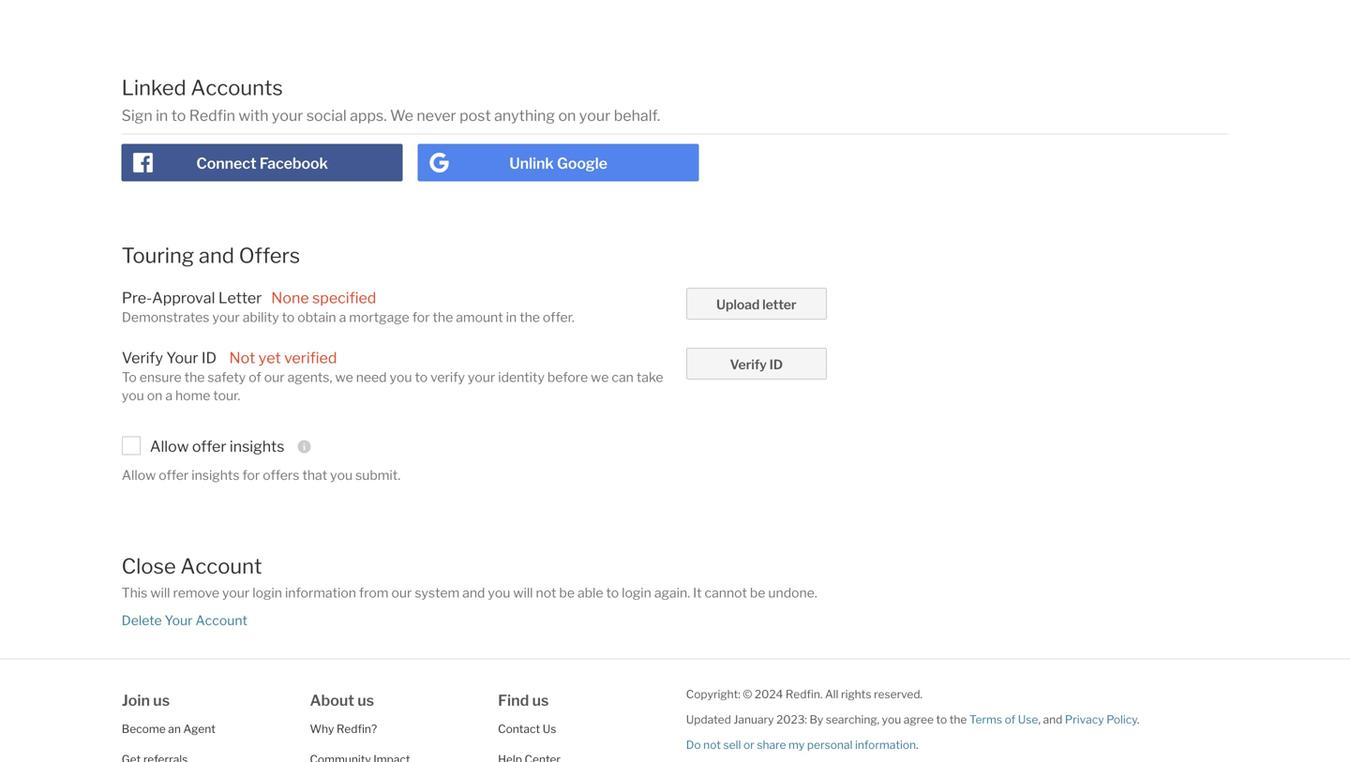 Task type: vqa. For each thing, say whether or not it's contained in the screenshot.
Parking
no



Task type: locate. For each thing, give the bounding box(es) containing it.
a down ensure
[[165, 387, 173, 403]]

be left able
[[559, 585, 575, 601]]

cannot
[[705, 585, 747, 601]]

allow offer insights for offers that you submit.
[[122, 467, 400, 483]]

in right the amount
[[506, 309, 517, 325]]

. down the agree
[[916, 738, 918, 752]]

searching,
[[826, 713, 879, 726]]

2 vertical spatial and
[[1043, 713, 1062, 726]]

agree
[[904, 713, 934, 726]]

login left again.
[[622, 585, 651, 601]]

and right system
[[462, 585, 485, 601]]

0 vertical spatial our
[[264, 369, 285, 385]]

allow down home
[[150, 437, 189, 456]]

3 us from the left
[[532, 691, 549, 709]]

your inside pre-approval letter none specified demonstrates your ability to obtain a mortgage for the amount in the offer.
[[212, 309, 240, 325]]

verified
[[284, 349, 337, 367]]

1 vertical spatial insights
[[191, 467, 240, 483]]

0 horizontal spatial will
[[150, 585, 170, 601]]

do not sell or share my personal information .
[[686, 738, 918, 752]]

1 horizontal spatial for
[[412, 309, 430, 325]]

the inside to ensure the safety of our agents, we need you to verify your identity before we can take you on a home tour.
[[184, 369, 205, 385]]

0 horizontal spatial offer
[[159, 467, 189, 483]]

2 horizontal spatial and
[[1043, 713, 1062, 726]]

to left redfin
[[171, 106, 186, 125]]

you inside close account this will remove your login information from our system and you will not be able to login again. it cannot be undone.
[[488, 585, 510, 601]]

join
[[122, 691, 150, 709]]

ability
[[243, 309, 279, 325]]

of
[[249, 369, 261, 385], [1005, 713, 1016, 726]]

contact us button
[[498, 722, 556, 736]]

id down letter
[[769, 357, 783, 373]]

not left able
[[536, 585, 556, 601]]

0 vertical spatial of
[[249, 369, 261, 385]]

1 horizontal spatial will
[[513, 585, 533, 601]]

home
[[175, 387, 210, 403]]

verify
[[122, 349, 163, 367], [730, 357, 767, 373]]

0 vertical spatial insights
[[230, 437, 284, 456]]

delete your account link
[[122, 612, 247, 628]]

become an agent button
[[122, 722, 216, 736]]

verify up the to
[[122, 349, 163, 367]]

id up safety at left
[[201, 349, 217, 367]]

to left verify
[[415, 369, 428, 385]]

offer down allow offer insights
[[159, 467, 189, 483]]

2 login from the left
[[622, 585, 651, 601]]

0 horizontal spatial a
[[165, 387, 173, 403]]

1 vertical spatial information
[[855, 738, 916, 752]]

to inside pre-approval letter none specified demonstrates your ability to obtain a mortgage for the amount in the offer.
[[282, 309, 295, 325]]

for right mortgage
[[412, 309, 430, 325]]

in right sign
[[156, 106, 168, 125]]

information down updated january 2023: by searching, you agree to the terms of use , and privacy policy .
[[855, 738, 916, 752]]

we
[[335, 369, 353, 385], [591, 369, 609, 385]]

your
[[166, 349, 198, 367], [165, 612, 193, 628]]

0 vertical spatial not
[[536, 585, 556, 601]]

touring and offers
[[122, 243, 300, 268]]

0 horizontal spatial of
[[249, 369, 261, 385]]

0 horizontal spatial login
[[252, 585, 282, 601]]

0 horizontal spatial we
[[335, 369, 353, 385]]

1 horizontal spatial .
[[1137, 713, 1139, 726]]

to inside to ensure the safety of our agents, we need you to verify your identity before we can take you on a home tour.
[[415, 369, 428, 385]]

in inside pre-approval letter none specified demonstrates your ability to obtain a mortgage for the amount in the offer.
[[506, 309, 517, 325]]

you right system
[[488, 585, 510, 601]]

id
[[201, 349, 217, 367], [769, 357, 783, 373]]

unlink google
[[509, 154, 607, 173]]

our down yet in the top of the page
[[264, 369, 285, 385]]

your up ensure
[[166, 349, 198, 367]]

to
[[171, 106, 186, 125], [282, 309, 295, 325], [415, 369, 428, 385], [606, 585, 619, 601], [936, 713, 947, 726]]

1 horizontal spatial id
[[769, 357, 783, 373]]

0 vertical spatial information
[[285, 585, 356, 601]]

1 horizontal spatial be
[[750, 585, 765, 601]]

0 vertical spatial account
[[180, 553, 262, 579]]

0 horizontal spatial .
[[916, 738, 918, 752]]

1 vertical spatial allow
[[122, 467, 156, 483]]

personal
[[807, 738, 853, 752]]

january
[[734, 713, 774, 726]]

1 horizontal spatial on
[[558, 106, 576, 125]]

1 horizontal spatial login
[[622, 585, 651, 601]]

1 us from the left
[[153, 691, 170, 709]]

1 horizontal spatial a
[[339, 309, 346, 325]]

insights up allow offer insights for offers that you submit.
[[230, 437, 284, 456]]

to down none
[[282, 309, 295, 325]]

1 vertical spatial on
[[147, 387, 162, 403]]

verify your id
[[122, 349, 217, 367]]

and right ,
[[1043, 713, 1062, 726]]

us for about us
[[357, 691, 374, 709]]

0 horizontal spatial be
[[559, 585, 575, 601]]

close
[[122, 553, 176, 579]]

share
[[757, 738, 786, 752]]

information left from
[[285, 585, 356, 601]]

do not sell or share my personal information link
[[686, 738, 916, 752]]

0 vertical spatial .
[[1137, 713, 1139, 726]]

1 horizontal spatial not
[[703, 738, 721, 752]]

1 vertical spatial in
[[506, 309, 517, 325]]

0 horizontal spatial for
[[242, 467, 260, 483]]

0 vertical spatial your
[[166, 349, 198, 367]]

we
[[390, 106, 413, 125]]

1 horizontal spatial us
[[357, 691, 374, 709]]

1 horizontal spatial offer
[[192, 437, 226, 456]]

0 horizontal spatial information
[[285, 585, 356, 601]]

information inside close account this will remove your login information from our system and you will not be able to login again. it cannot be undone.
[[285, 585, 356, 601]]

before
[[547, 369, 588, 385]]

the left offer.
[[520, 309, 540, 325]]

verify for verify id
[[730, 357, 767, 373]]

us up redfin?
[[357, 691, 374, 709]]

us right find
[[532, 691, 549, 709]]

0 horizontal spatial verify
[[122, 349, 163, 367]]

we left need
[[335, 369, 353, 385]]

0 horizontal spatial us
[[153, 691, 170, 709]]

information for not
[[855, 738, 916, 752]]

.
[[1137, 713, 1139, 726], [916, 738, 918, 752]]

1 horizontal spatial information
[[855, 738, 916, 752]]

google
[[557, 154, 607, 173]]

to ensure the safety of our agents, we need you to verify your identity before we can take you on a home tour.
[[122, 369, 663, 403]]

us right join
[[153, 691, 170, 709]]

1 horizontal spatial our
[[391, 585, 412, 601]]

verify down "upload letter"
[[730, 357, 767, 373]]

2 we from the left
[[591, 369, 609, 385]]

remove
[[173, 585, 219, 601]]

to right able
[[606, 585, 619, 601]]

1 vertical spatial and
[[462, 585, 485, 601]]

account up remove
[[180, 553, 262, 579]]

our right from
[[391, 585, 412, 601]]

0 vertical spatial a
[[339, 309, 346, 325]]

2023:
[[776, 713, 807, 726]]

for left offers
[[242, 467, 260, 483]]

for inside pre-approval letter none specified demonstrates your ability to obtain a mortgage for the amount in the offer.
[[412, 309, 430, 325]]

of down not
[[249, 369, 261, 385]]

social
[[306, 106, 347, 125]]

will right this
[[150, 585, 170, 601]]

login right remove
[[252, 585, 282, 601]]

. right 'privacy'
[[1137, 713, 1139, 726]]

1 we from the left
[[335, 369, 353, 385]]

not
[[536, 585, 556, 601], [703, 738, 721, 752]]

0 vertical spatial offer
[[192, 437, 226, 456]]

us
[[153, 691, 170, 709], [357, 691, 374, 709], [532, 691, 549, 709]]

your left behalf.
[[579, 106, 611, 125]]

your right remove
[[222, 585, 250, 601]]

1 horizontal spatial and
[[462, 585, 485, 601]]

1 horizontal spatial in
[[506, 309, 517, 325]]

offer for allow offer insights for offers that you submit.
[[159, 467, 189, 483]]

1 horizontal spatial of
[[1005, 713, 1016, 726]]

0 vertical spatial allow
[[150, 437, 189, 456]]

unlink
[[509, 154, 554, 173]]

you down the to
[[122, 387, 144, 403]]

redfin.
[[786, 687, 823, 701]]

1 vertical spatial your
[[165, 612, 193, 628]]

insights down allow offer insights
[[191, 467, 240, 483]]

again.
[[654, 585, 690, 601]]

to
[[122, 369, 137, 385]]

find us
[[498, 691, 549, 709]]

2 us from the left
[[357, 691, 374, 709]]

approval
[[152, 289, 215, 307]]

0 horizontal spatial not
[[536, 585, 556, 601]]

allow down allow offer insights
[[122, 467, 156, 483]]

your right with
[[272, 106, 303, 125]]

0 horizontal spatial in
[[156, 106, 168, 125]]

in
[[156, 106, 168, 125], [506, 309, 517, 325]]

identity
[[498, 369, 545, 385]]

of left use
[[1005, 713, 1016, 726]]

1 be from the left
[[559, 585, 575, 601]]

will left able
[[513, 585, 533, 601]]

your down letter
[[212, 309, 240, 325]]

and inside close account this will remove your login information from our system and you will not be able to login again. it cannot be undone.
[[462, 585, 485, 601]]

information
[[285, 585, 356, 601], [855, 738, 916, 752]]

become an agent
[[122, 722, 216, 736]]

verify id
[[730, 357, 783, 373]]

pre-
[[122, 289, 152, 307]]

0 vertical spatial for
[[412, 309, 430, 325]]

your right verify
[[468, 369, 495, 385]]

1 vertical spatial not
[[703, 738, 721, 752]]

us for find us
[[532, 691, 549, 709]]

delete your account
[[122, 612, 247, 628]]

verify inside button
[[730, 357, 767, 373]]

your for verify
[[166, 349, 198, 367]]

never
[[417, 106, 456, 125]]

0 horizontal spatial id
[[201, 349, 217, 367]]

connect facebook button
[[122, 144, 403, 181]]

able
[[577, 585, 603, 601]]

you
[[390, 369, 412, 385], [122, 387, 144, 403], [330, 467, 353, 483], [488, 585, 510, 601], [882, 713, 901, 726]]

on down ensure
[[147, 387, 162, 403]]

the
[[433, 309, 453, 325], [520, 309, 540, 325], [184, 369, 205, 385], [949, 713, 967, 726]]

safety
[[208, 369, 246, 385]]

0 horizontal spatial and
[[199, 243, 234, 268]]

2 horizontal spatial us
[[532, 691, 549, 709]]

1 horizontal spatial verify
[[730, 357, 767, 373]]

and up letter
[[199, 243, 234, 268]]

ensure
[[139, 369, 182, 385]]

0 vertical spatial on
[[558, 106, 576, 125]]

1 vertical spatial our
[[391, 585, 412, 601]]

a inside to ensure the safety of our agents, we need you to verify your identity before we can take you on a home tour.
[[165, 387, 173, 403]]

0 horizontal spatial our
[[264, 369, 285, 385]]

that
[[302, 467, 327, 483]]

will
[[150, 585, 170, 601], [513, 585, 533, 601]]

obtain
[[297, 309, 336, 325]]

you right that
[[330, 467, 353, 483]]

account down remove
[[195, 612, 247, 628]]

demonstrates
[[122, 309, 209, 325]]

0 vertical spatial in
[[156, 106, 168, 125]]

our inside close account this will remove your login information from our system and you will not be able to login again. it cannot be undone.
[[391, 585, 412, 601]]

specified
[[312, 289, 376, 307]]

1 horizontal spatial we
[[591, 369, 609, 385]]

for
[[412, 309, 430, 325], [242, 467, 260, 483]]

you right need
[[390, 369, 412, 385]]

0 horizontal spatial on
[[147, 387, 162, 403]]

1 vertical spatial of
[[1005, 713, 1016, 726]]

not right do
[[703, 738, 721, 752]]

insights
[[230, 437, 284, 456], [191, 467, 240, 483]]

be right cannot
[[750, 585, 765, 601]]

apps.
[[350, 106, 387, 125]]

on right anything
[[558, 106, 576, 125]]

you down the reserved.
[[882, 713, 901, 726]]

a down specified
[[339, 309, 346, 325]]

anything
[[494, 106, 555, 125]]

linked
[[122, 75, 186, 100]]

your down remove
[[165, 612, 193, 628]]

an
[[168, 722, 181, 736]]

offers
[[239, 243, 300, 268]]

our
[[264, 369, 285, 385], [391, 585, 412, 601]]

need
[[356, 369, 387, 385]]

1 vertical spatial a
[[165, 387, 173, 403]]

undone.
[[768, 585, 817, 601]]

offer down home
[[192, 437, 226, 456]]

why redfin? button
[[310, 722, 377, 736]]

to right the agree
[[936, 713, 947, 726]]

we left can
[[591, 369, 609, 385]]

the up home
[[184, 369, 205, 385]]

1 vertical spatial offer
[[159, 467, 189, 483]]



Task type: describe. For each thing, give the bounding box(es) containing it.
sell
[[723, 738, 741, 752]]

verify for verify your id
[[122, 349, 163, 367]]

copyright: © 2024 redfin. all rights reserved.
[[686, 687, 923, 701]]

accounts
[[191, 75, 283, 100]]

information for account
[[285, 585, 356, 601]]

not yet verified
[[229, 349, 337, 367]]

submit.
[[355, 467, 400, 483]]

terms
[[969, 713, 1002, 726]]

my
[[788, 738, 805, 752]]

unlink google button
[[418, 144, 699, 181]]

1 vertical spatial .
[[916, 738, 918, 752]]

your for delete
[[165, 612, 193, 628]]

to inside close account this will remove your login information from our system and you will not be able to login again. it cannot be undone.
[[606, 585, 619, 601]]

touring
[[122, 243, 194, 268]]

the left the amount
[[433, 309, 453, 325]]

offer for allow offer insights
[[192, 437, 226, 456]]

allow offer insights
[[150, 437, 284, 456]]

amount
[[456, 309, 503, 325]]

rights
[[841, 687, 871, 701]]

©
[[743, 687, 752, 701]]

policy
[[1106, 713, 1137, 726]]

allow for allow offer insights
[[150, 437, 189, 456]]

insights for allow offer insights
[[230, 437, 284, 456]]

not inside close account this will remove your login information from our system and you will not be able to login again. it cannot be undone.
[[536, 585, 556, 601]]

your inside close account this will remove your login information from our system and you will not be able to login again. it cannot be undone.
[[222, 585, 250, 601]]

contact
[[498, 722, 540, 736]]

facebook
[[259, 154, 328, 173]]

linked accounts sign in to redfin with your social apps. we never post anything on your behalf.
[[122, 75, 660, 125]]

tour.
[[213, 387, 240, 403]]

us for join us
[[153, 691, 170, 709]]

account inside close account this will remove your login information from our system and you will not be able to login again. it cannot be undone.
[[180, 553, 262, 579]]

can
[[612, 369, 634, 385]]

with
[[238, 106, 269, 125]]

privacy policy link
[[1065, 713, 1137, 726]]

connect facebook
[[196, 154, 328, 173]]

agent
[[183, 722, 216, 736]]

redfin?
[[337, 722, 377, 736]]

terms of use link
[[969, 713, 1038, 726]]

insights for allow offer insights for offers that you submit.
[[191, 467, 240, 483]]

your inside to ensure the safety of our agents, we need you to verify your identity before we can take you on a home tour.
[[468, 369, 495, 385]]

us
[[543, 722, 556, 736]]

updated january 2023: by searching, you agree to the terms of use , and privacy policy .
[[686, 713, 1139, 726]]

id inside button
[[769, 357, 783, 373]]

verify id button
[[686, 348, 827, 380]]

upload letter button
[[686, 288, 827, 319]]

delete
[[122, 612, 162, 628]]

2 be from the left
[[750, 585, 765, 601]]

about us
[[310, 691, 374, 709]]

do
[[686, 738, 701, 752]]

in inside the 'linked accounts sign in to redfin with your social apps. we never post anything on your behalf.'
[[156, 106, 168, 125]]

all
[[825, 687, 839, 701]]

sign
[[122, 106, 152, 125]]

connect
[[196, 154, 256, 173]]

post
[[459, 106, 491, 125]]

updated
[[686, 713, 731, 726]]

verify
[[430, 369, 465, 385]]

system
[[415, 585, 460, 601]]

or
[[743, 738, 754, 752]]

take
[[636, 369, 663, 385]]

letter
[[218, 289, 262, 307]]

reserved.
[[874, 687, 923, 701]]

1 login from the left
[[252, 585, 282, 601]]

of inside to ensure the safety of our agents, we need you to verify your identity before we can take you on a home tour.
[[249, 369, 261, 385]]

the left terms
[[949, 713, 967, 726]]

privacy
[[1065, 713, 1104, 726]]

pre-approval letter none specified demonstrates your ability to obtain a mortgage for the amount in the offer.
[[122, 289, 574, 325]]

by
[[810, 713, 823, 726]]

upload letter
[[716, 297, 796, 312]]

to inside the 'linked accounts sign in to redfin with your social apps. we never post anything on your behalf.'
[[171, 106, 186, 125]]

about
[[310, 691, 354, 709]]

1 will from the left
[[150, 585, 170, 601]]

behalf.
[[614, 106, 660, 125]]

upload
[[716, 297, 760, 312]]

offer.
[[543, 309, 574, 325]]

on inside the 'linked accounts sign in to redfin with your social apps. we never post anything on your behalf.'
[[558, 106, 576, 125]]

0 vertical spatial and
[[199, 243, 234, 268]]

allow for allow offer insights for offers that you submit.
[[122, 467, 156, 483]]

2024
[[755, 687, 783, 701]]

join us
[[122, 691, 170, 709]]

2 will from the left
[[513, 585, 533, 601]]

find
[[498, 691, 529, 709]]

agents,
[[287, 369, 332, 385]]

yet
[[259, 349, 281, 367]]

our inside to ensure the safety of our agents, we need you to verify your identity before we can take you on a home tour.
[[264, 369, 285, 385]]

a inside pre-approval letter none specified demonstrates your ability to obtain a mortgage for the amount in the offer.
[[339, 309, 346, 325]]

not
[[229, 349, 255, 367]]

become
[[122, 722, 166, 736]]

copyright:
[[686, 687, 740, 701]]

on inside to ensure the safety of our agents, we need you to verify your identity before we can take you on a home tour.
[[147, 387, 162, 403]]

1 vertical spatial account
[[195, 612, 247, 628]]

redfin
[[189, 106, 235, 125]]

letter
[[762, 297, 796, 312]]

why
[[310, 722, 334, 736]]

close account this will remove your login information from our system and you will not be able to login again. it cannot be undone.
[[122, 553, 817, 601]]

why redfin?
[[310, 722, 377, 736]]

1 vertical spatial for
[[242, 467, 260, 483]]

offers
[[263, 467, 299, 483]]



